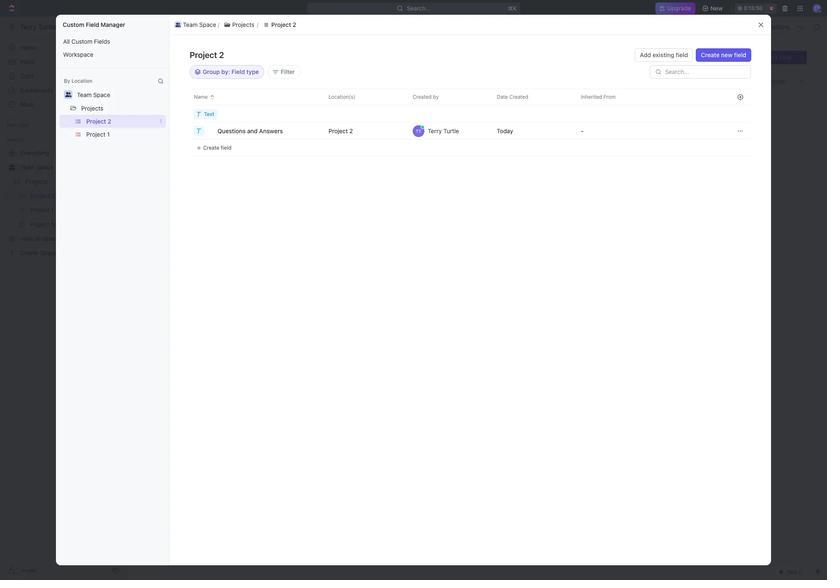 Task type: describe. For each thing, give the bounding box(es) containing it.
new
[[711, 5, 723, 12]]

inbox
[[20, 58, 35, 65]]

workspace
[[63, 51, 93, 58]]

2 changed from the top
[[575, 127, 596, 133]]

0:13:50
[[744, 5, 763, 11]]

2 vertical spatial add task button
[[166, 174, 198, 184]]

calendar
[[215, 78, 240, 85]]

create field
[[203, 145, 232, 151]]

list containing project 2
[[56, 115, 169, 141]]

team right the manager
[[141, 23, 156, 30]]

hide for hide dropdown button
[[728, 78, 741, 85]]

invite
[[22, 567, 37, 574]]

project 1 button
[[82, 128, 166, 141]]

team inside list
[[183, 21, 198, 28]]

answers inside custom fields element
[[186, 432, 209, 439]]

0 horizontal spatial field
[[86, 21, 99, 28]]

name row
[[170, 89, 319, 106]]

1 horizontal spatial team space button
[[173, 20, 218, 30]]

custom fields
[[129, 413, 180, 422]]

fields inside button
[[94, 38, 110, 45]]

cell inside questions and answers row group
[[170, 123, 191, 140]]

0 vertical spatial team space link
[[131, 22, 177, 32]]

task down name row
[[237, 119, 248, 125]]

Edit task name text field
[[129, 262, 491, 278]]

create new field
[[701, 51, 747, 59]]

Search... text field
[[665, 69, 746, 75]]

location
[[72, 78, 92, 84]]

team space link inside tree
[[20, 161, 120, 174]]

terry turtle
[[428, 127, 459, 134]]

hide button
[[433, 97, 451, 107]]

row group containing project 2
[[317, 106, 730, 157]]

to
[[156, 199, 163, 205]]

2 horizontal spatial /
[[218, 23, 220, 30]]

project 2 inside button
[[271, 21, 296, 28]]

all custom fields button
[[59, 35, 166, 48]]

automations
[[755, 23, 790, 30]]

press space to select this row. row containing project 2
[[317, 123, 730, 140]]

project 2 button
[[324, 123, 398, 140]]

1 changed from the top
[[575, 93, 596, 100]]

empty field
[[153, 455, 185, 462]]

row containing location(s)
[[317, 89, 732, 106]]

home link
[[3, 41, 122, 54]]

board
[[157, 78, 173, 85]]

0 horizontal spatial /
[[178, 23, 180, 30]]

inherited from
[[581, 94, 616, 100]]

search...
[[407, 5, 431, 12]]

2 row group from the left
[[730, 106, 751, 157]]

questions and answers row group
[[170, 106, 338, 157]]

field right existing
[[676, 51, 688, 59]]

type
[[247, 68, 259, 75]]

tree inside "sidebar" navigation
[[3, 146, 122, 260]]

create field button
[[193, 143, 235, 153]]

search button
[[683, 76, 716, 87]]

date created column header
[[485, 89, 571, 106]]

filter button
[[268, 65, 301, 79]]

created by
[[413, 94, 439, 100]]

attachments button
[[129, 475, 491, 495]]

new button
[[699, 2, 728, 15]]

questions inside custom fields element
[[145, 432, 172, 439]]

8686faf0v
[[164, 246, 190, 253]]

favorites
[[7, 122, 29, 128]]

task up task 2
[[170, 146, 182, 153]]

task sidebar content section
[[548, 46, 725, 560]]

search
[[694, 78, 713, 85]]

docs
[[20, 72, 34, 80]]

team space inside tree
[[20, 164, 53, 171]]

questions and answers inside button
[[218, 127, 283, 134]]

subtasks
[[166, 388, 195, 395]]

table link
[[254, 76, 270, 87]]

progress
[[163, 119, 190, 125]]

filter
[[281, 68, 295, 75]]

fields inside dropdown button
[[159, 413, 180, 422]]

all
[[63, 38, 70, 45]]

date created
[[497, 94, 529, 100]]

inbox link
[[3, 55, 122, 69]]

custom for custom field manager
[[63, 21, 84, 28]]

8686faf0v button
[[160, 245, 193, 255]]

on
[[616, 32, 622, 38]]

spaces
[[7, 136, 25, 143]]

create for create field
[[203, 145, 220, 151]]

1 horizontal spatial user group image
[[175, 23, 181, 27]]

table
[[255, 78, 270, 85]]

1 button
[[188, 146, 200, 154]]

upgrade
[[667, 5, 691, 12]]

name column header
[[191, 89, 319, 106]]

terry
[[428, 127, 442, 134]]

2 from from the top
[[614, 127, 625, 133]]

questions inside button
[[218, 127, 246, 134]]

nov
[[624, 32, 633, 38]]

location(s)
[[329, 94, 356, 100]]

17
[[634, 32, 640, 38]]

share
[[648, 32, 664, 39]]

favorites button
[[3, 120, 32, 130]]

created by column header
[[401, 89, 487, 106]]

add for bottom add task 'button'
[[170, 175, 180, 183]]

custom fields button
[[129, 407, 491, 427]]

by location
[[64, 78, 92, 84]]

1 from from the top
[[614, 93, 625, 100]]

project 2 button
[[259, 20, 301, 30]]

existing
[[653, 51, 675, 59]]

field right empty
[[172, 455, 185, 462]]

team space inside list
[[183, 21, 216, 28]]

and inside button
[[247, 127, 258, 134]]

add existing field
[[640, 51, 688, 59]]

hide button
[[718, 76, 743, 87]]

user group image inside "sidebar" navigation
[[9, 165, 15, 170]]

name
[[194, 94, 208, 100]]

1 horizontal spatial created
[[510, 94, 529, 100]]

workspace button
[[59, 48, 166, 61]]

add existing field button
[[635, 48, 693, 62]]

press space to select this row. row inside questions and answers row group
[[170, 123, 317, 140]]

project inside dropdown button
[[329, 127, 348, 134]]

docs link
[[3, 69, 122, 83]]

by
[[64, 78, 70, 84]]

space inside list
[[199, 21, 216, 28]]

0 horizontal spatial team space button
[[73, 88, 114, 101]]

task 2 link
[[168, 158, 292, 171]]



Task type: locate. For each thing, give the bounding box(es) containing it.
team space down spaces
[[20, 164, 53, 171]]

projects link
[[182, 22, 217, 32], [166, 32, 188, 39], [25, 175, 98, 189]]

add task button
[[762, 51, 797, 64], [216, 117, 252, 127], [166, 174, 198, 184]]

questions and answers inside custom fields element
[[145, 432, 209, 439]]

create inside questions and answers row group
[[203, 145, 220, 151]]

share button
[[643, 29, 669, 42]]

row
[[317, 89, 732, 106]]

1 vertical spatial fields
[[159, 413, 180, 422]]

manager
[[101, 21, 125, 28]]

gantt
[[286, 78, 301, 85]]

created right "date"
[[510, 94, 529, 100]]

2 status from the top
[[598, 127, 612, 133]]

list containing all custom fields
[[56, 35, 169, 61]]

1 horizontal spatial /
[[191, 32, 193, 39]]

assignees button
[[340, 97, 380, 107]]

by for created
[[433, 94, 439, 100]]

text
[[204, 111, 214, 117]]

1 horizontal spatial by
[[433, 94, 439, 100]]

0 vertical spatial from
[[614, 93, 625, 100]]

create right the 1 button
[[203, 145, 220, 151]]

add task button down task 2
[[166, 174, 198, 184]]

1 vertical spatial team space
[[77, 91, 110, 98]]

add description button
[[132, 354, 488, 368]]

2 inside button
[[293, 21, 296, 28]]

add inside button
[[640, 51, 651, 59]]

project 1
[[86, 131, 110, 138]]

1 vertical spatial and
[[174, 432, 184, 439]]

team space up projects / project 2
[[183, 21, 216, 28]]

1 vertical spatial create
[[203, 145, 220, 151]]

to do
[[156, 199, 172, 205]]

team space button
[[173, 20, 218, 30], [73, 88, 114, 101]]

field up all custom fields
[[86, 21, 99, 28]]

0 vertical spatial create
[[701, 51, 720, 59]]

team space button up projects / project 2
[[173, 20, 218, 30]]

1 horizontal spatial answers
[[259, 127, 283, 134]]

create for create new field
[[701, 51, 720, 59]]

fields down subtasks
[[159, 413, 180, 422]]

group
[[203, 68, 220, 75]]

0 vertical spatial and
[[247, 127, 258, 134]]

created left hide button
[[413, 94, 432, 100]]

1 vertical spatial user group image
[[9, 165, 15, 170]]

upgrade link
[[656, 3, 696, 14]]

in progress
[[156, 119, 190, 125]]

add inside "button"
[[146, 357, 157, 364]]

attachments
[[129, 481, 175, 490]]

0 vertical spatial field
[[86, 21, 99, 28]]

hide inside button
[[437, 98, 448, 105]]

answers inside button
[[259, 127, 283, 134]]

by up terry on the top
[[433, 94, 439, 100]]

team up projects / project 2
[[183, 21, 198, 28]]

questions and answers up empty field
[[145, 432, 209, 439]]

from down the inherited from column header
[[614, 127, 625, 133]]

customize
[[756, 78, 785, 85]]

0 horizontal spatial add task button
[[166, 174, 198, 184]]

tree containing team space
[[3, 146, 122, 260]]

1 horizontal spatial project 2 link
[[222, 22, 259, 32]]

team
[[183, 21, 198, 28], [141, 23, 156, 30], [77, 91, 92, 98], [20, 164, 35, 171]]

status
[[598, 93, 612, 100], [598, 127, 612, 133]]

field inside questions and answers row group
[[221, 145, 232, 151]]

team down spaces
[[20, 164, 35, 171]]

1 vertical spatial hide
[[437, 98, 448, 105]]

dashboards
[[20, 87, 53, 94]]

tree
[[3, 146, 122, 260]]

2 horizontal spatial add task button
[[762, 51, 797, 64]]

list
[[173, 20, 756, 30], [56, 35, 169, 61], [56, 115, 169, 141]]

add task button right text
[[216, 117, 252, 127]]

1 vertical spatial team space link
[[20, 161, 120, 174]]

empty
[[153, 455, 171, 462]]

0 vertical spatial team space
[[183, 21, 216, 28]]

empty field button
[[129, 452, 190, 465]]

task 1
[[170, 146, 187, 153]]

1 vertical spatial status
[[598, 127, 612, 133]]

team space button down location
[[73, 88, 114, 101]]

1 horizontal spatial field
[[232, 68, 245, 75]]

Search tasks... text field
[[723, 96, 807, 108]]

2 vertical spatial team space
[[20, 164, 53, 171]]

and down name column header on the left of page
[[247, 127, 258, 134]]

dashboards link
[[3, 84, 122, 97]]

1 vertical spatial field
[[232, 68, 245, 75]]

in
[[156, 119, 161, 125]]

questions and answers down name column header on the left of page
[[218, 127, 283, 134]]

by inside column header
[[433, 94, 439, 100]]

2 vertical spatial custom
[[129, 413, 157, 422]]

1 changed status from from the top
[[574, 93, 626, 100]]

0 horizontal spatial hide
[[437, 98, 448, 105]]

custom inside dropdown button
[[129, 413, 157, 422]]

home
[[20, 44, 36, 51]]

grid containing questions and answers
[[170, 89, 751, 559]]

from right the 'inherited'
[[614, 93, 625, 100]]

task down 'task 1'
[[170, 161, 182, 168]]

location(s) column header
[[317, 89, 403, 106]]

1 vertical spatial changed
[[575, 127, 596, 133]]

projects link inside "sidebar" navigation
[[25, 175, 98, 189]]

1 vertical spatial add task
[[226, 119, 248, 125]]

answers
[[259, 127, 283, 134], [186, 432, 209, 439]]

0 horizontal spatial fields
[[94, 38, 110, 45]]

add
[[640, 51, 651, 59], [767, 54, 778, 61], [226, 119, 236, 125], [170, 175, 180, 183], [146, 357, 157, 364]]

1 vertical spatial by
[[433, 94, 439, 100]]

add task down name row
[[226, 119, 248, 125]]

row group
[[317, 106, 730, 157], [730, 106, 751, 157]]

1 horizontal spatial projects button
[[220, 20, 259, 30]]

press space to select this row. row containing questions and answers
[[170, 123, 317, 140]]

field
[[676, 51, 688, 59], [734, 51, 747, 59], [221, 145, 232, 151], [172, 455, 185, 462]]

1 vertical spatial changed status from
[[574, 127, 626, 133]]

add left existing
[[640, 51, 651, 59]]

customize button
[[745, 76, 788, 87]]

0 vertical spatial questions
[[218, 127, 246, 134]]

task inside task 2 link
[[170, 161, 182, 168]]

0 vertical spatial changed status from
[[574, 93, 626, 100]]

created on nov 17
[[596, 32, 640, 38]]

0 horizontal spatial by
[[222, 68, 228, 75]]

projects / project 2
[[166, 32, 221, 39]]

and up empty field
[[174, 432, 184, 439]]

1 row group from the left
[[317, 106, 730, 157]]

project 2 link
[[222, 22, 259, 32], [197, 32, 221, 39]]

by up calendar
[[222, 68, 228, 75]]

changed status from down inherited from
[[574, 127, 626, 133]]

from
[[604, 94, 616, 100]]

space inside "sidebar" navigation
[[36, 164, 53, 171]]

gantt link
[[284, 76, 301, 87]]

0 horizontal spatial user group image
[[9, 165, 15, 170]]

2 vertical spatial list
[[56, 115, 169, 141]]

sidebar navigation
[[0, 17, 126, 581]]

changed left from at the top of page
[[575, 93, 596, 100]]

projects inside "sidebar" navigation
[[25, 178, 47, 185]]

0 vertical spatial questions and answers
[[218, 127, 283, 134]]

hide inside dropdown button
[[728, 78, 741, 85]]

questions up create field
[[218, 127, 246, 134]]

task sidebar navigation tab list
[[729, 51, 747, 100]]

projects button
[[220, 20, 259, 30], [77, 101, 107, 115]]

0 horizontal spatial created
[[413, 94, 432, 100]]

0 horizontal spatial project 2 link
[[197, 32, 221, 39]]

0 horizontal spatial questions
[[145, 432, 172, 439]]

inherited from column header
[[569, 89, 655, 106]]

task down task 2
[[182, 175, 194, 183]]

column header
[[170, 89, 176, 106]]

created
[[596, 32, 615, 38], [413, 94, 432, 100], [510, 94, 529, 100]]

0 horizontal spatial and
[[174, 432, 184, 439]]

list containing team space
[[173, 20, 756, 30]]

task 2
[[170, 161, 188, 168]]

inherited
[[581, 94, 602, 100]]

0 vertical spatial fields
[[94, 38, 110, 45]]

1 horizontal spatial questions
[[218, 127, 246, 134]]

0 horizontal spatial answers
[[186, 432, 209, 439]]

task
[[779, 54, 792, 61], [237, 119, 248, 125], [170, 146, 182, 153], [170, 161, 182, 168], [182, 175, 194, 183]]

1 horizontal spatial team space link
[[131, 22, 177, 32]]

1 horizontal spatial questions and answers
[[218, 127, 283, 134]]

task up customize
[[779, 54, 792, 61]]

2 vertical spatial add task
[[170, 175, 194, 183]]

-
[[581, 127, 584, 134]]

by for group
[[222, 68, 228, 75]]

1 vertical spatial projects button
[[77, 101, 107, 115]]

activity
[[730, 66, 746, 71]]

0 horizontal spatial questions and answers
[[145, 432, 209, 439]]

0 vertical spatial custom
[[63, 21, 84, 28]]

changed status from
[[574, 93, 626, 100], [574, 127, 626, 133]]

0 horizontal spatial add task
[[170, 175, 194, 183]]

create left new
[[701, 51, 720, 59]]

add description
[[146, 357, 189, 364]]

hide down activity
[[728, 78, 741, 85]]

add for the topmost add task 'button'
[[767, 54, 778, 61]]

assignees
[[351, 98, 376, 105]]

add task down task 2
[[170, 175, 194, 183]]

⌘k
[[508, 5, 517, 12]]

field right :
[[232, 68, 245, 75]]

cell
[[317, 106, 401, 123], [401, 106, 485, 123], [485, 106, 569, 123], [569, 106, 654, 123], [654, 106, 730, 123], [730, 106, 751, 123], [170, 123, 191, 140], [654, 123, 730, 140], [317, 140, 401, 157], [401, 140, 485, 157], [485, 140, 569, 157], [569, 140, 654, 157], [654, 140, 730, 157], [730, 140, 751, 157]]

1 vertical spatial add task button
[[216, 117, 252, 127]]

calendar link
[[213, 76, 240, 87]]

2 horizontal spatial team space
[[183, 21, 216, 28]]

custom fields element
[[129, 427, 491, 465]]

all custom fields
[[63, 38, 110, 45]]

0 horizontal spatial team space link
[[20, 161, 120, 174]]

new
[[721, 51, 733, 59]]

board link
[[155, 76, 173, 87]]

add for add existing field button
[[640, 51, 651, 59]]

1 horizontal spatial team space
[[77, 91, 110, 98]]

0 vertical spatial status
[[598, 93, 612, 100]]

1 vertical spatial from
[[614, 127, 625, 133]]

0 horizontal spatial projects button
[[77, 101, 107, 115]]

field
[[86, 21, 99, 28], [232, 68, 245, 75]]

add right text button
[[226, 119, 236, 125]]

1 vertical spatial questions and answers
[[145, 432, 209, 439]]

0 vertical spatial answers
[[259, 127, 283, 134]]

hide for hide button
[[437, 98, 448, 105]]

questions and answers button
[[217, 124, 288, 138]]

created for created by
[[413, 94, 432, 100]]

changed
[[575, 93, 596, 100], [575, 127, 596, 133]]

custom inside button
[[71, 38, 93, 45]]

add task up customize
[[767, 54, 792, 61]]

0 vertical spatial projects button
[[220, 20, 259, 30]]

changed down the 'inherited'
[[575, 127, 596, 133]]

0 vertical spatial changed
[[575, 93, 596, 100]]

hide up 'terry turtle'
[[437, 98, 448, 105]]

0 vertical spatial hide
[[728, 78, 741, 85]]

description
[[158, 357, 189, 364]]

0 vertical spatial by
[[222, 68, 228, 75]]

1 vertical spatial questions
[[145, 432, 172, 439]]

2 changed status from from the top
[[574, 127, 626, 133]]

add task button up customize
[[762, 51, 797, 64]]

questions down custom fields at bottom left
[[145, 432, 172, 439]]

add task
[[767, 54, 792, 61], [226, 119, 248, 125], [170, 175, 194, 183]]

1 horizontal spatial fields
[[159, 413, 180, 422]]

text button
[[193, 109, 218, 119]]

project 2
[[271, 21, 296, 28], [232, 23, 257, 30], [146, 50, 196, 64], [190, 50, 224, 60], [86, 118, 111, 125], [329, 127, 353, 134]]

team space
[[183, 21, 216, 28], [77, 91, 110, 98], [20, 164, 53, 171]]

add down task 2
[[170, 175, 180, 183]]

0 vertical spatial user group image
[[175, 23, 181, 27]]

created for created on nov 17
[[596, 32, 615, 38]]

turtle
[[444, 127, 459, 134]]

add left description
[[146, 357, 157, 364]]

fields left user group image
[[94, 38, 110, 45]]

project 2 inside dropdown button
[[329, 127, 353, 134]]

and inside custom fields element
[[174, 432, 184, 439]]

list
[[189, 78, 199, 85]]

user group image
[[175, 23, 181, 27], [9, 165, 15, 170]]

team space down location
[[77, 91, 110, 98]]

automations button
[[751, 21, 795, 33]]

do
[[165, 199, 172, 205]]

2 inside dropdown button
[[350, 127, 353, 134]]

field up task 2 link
[[221, 145, 232, 151]]

and
[[247, 127, 258, 134], [174, 432, 184, 439]]

questions and answers
[[218, 127, 283, 134], [145, 432, 209, 439]]

1 horizontal spatial add task button
[[216, 117, 252, 127]]

1 vertical spatial list
[[56, 35, 169, 61]]

create new field button
[[696, 48, 752, 62]]

1 vertical spatial answers
[[186, 432, 209, 439]]

hide
[[728, 78, 741, 85], [437, 98, 448, 105]]

1 horizontal spatial hide
[[728, 78, 741, 85]]

add up customize
[[767, 54, 778, 61]]

tt
[[416, 129, 422, 134]]

space
[[199, 21, 216, 28], [158, 23, 175, 30], [93, 91, 110, 98], [36, 164, 53, 171]]

changed status from up - at the right of the page
[[574, 93, 626, 100]]

team down location
[[77, 91, 92, 98]]

created left the on on the right
[[596, 32, 615, 38]]

grid
[[170, 89, 751, 559]]

user group image down spaces
[[9, 165, 15, 170]]

0 vertical spatial team space button
[[173, 20, 218, 30]]

group by : field type
[[203, 68, 259, 75]]

1 horizontal spatial and
[[247, 127, 258, 134]]

1 vertical spatial team space button
[[73, 88, 114, 101]]

user group image up projects / project 2
[[175, 23, 181, 27]]

1 vertical spatial custom
[[71, 38, 93, 45]]

0 vertical spatial list
[[173, 20, 756, 30]]

user group image
[[113, 33, 120, 38]]

0 vertical spatial add task button
[[762, 51, 797, 64]]

0 horizontal spatial team space
[[20, 164, 53, 171]]

team inside "sidebar" navigation
[[20, 164, 35, 171]]

2 horizontal spatial add task
[[767, 54, 792, 61]]

0 vertical spatial add task
[[767, 54, 792, 61]]

1 horizontal spatial add task
[[226, 119, 248, 125]]

field right new
[[734, 51, 747, 59]]

press space to select this row. row
[[317, 106, 730, 123], [170, 123, 317, 140], [317, 123, 730, 140], [317, 140, 730, 157]]

1 status from the top
[[598, 93, 612, 100]]

today
[[497, 127, 513, 134]]

custom for custom fields
[[129, 413, 157, 422]]

0 horizontal spatial create
[[203, 145, 220, 151]]

:
[[228, 68, 230, 75]]

1 horizontal spatial create
[[701, 51, 720, 59]]

2 horizontal spatial created
[[596, 32, 615, 38]]



Task type: vqa. For each thing, say whether or not it's contained in the screenshot.
Go to Security & Permissions "button"
no



